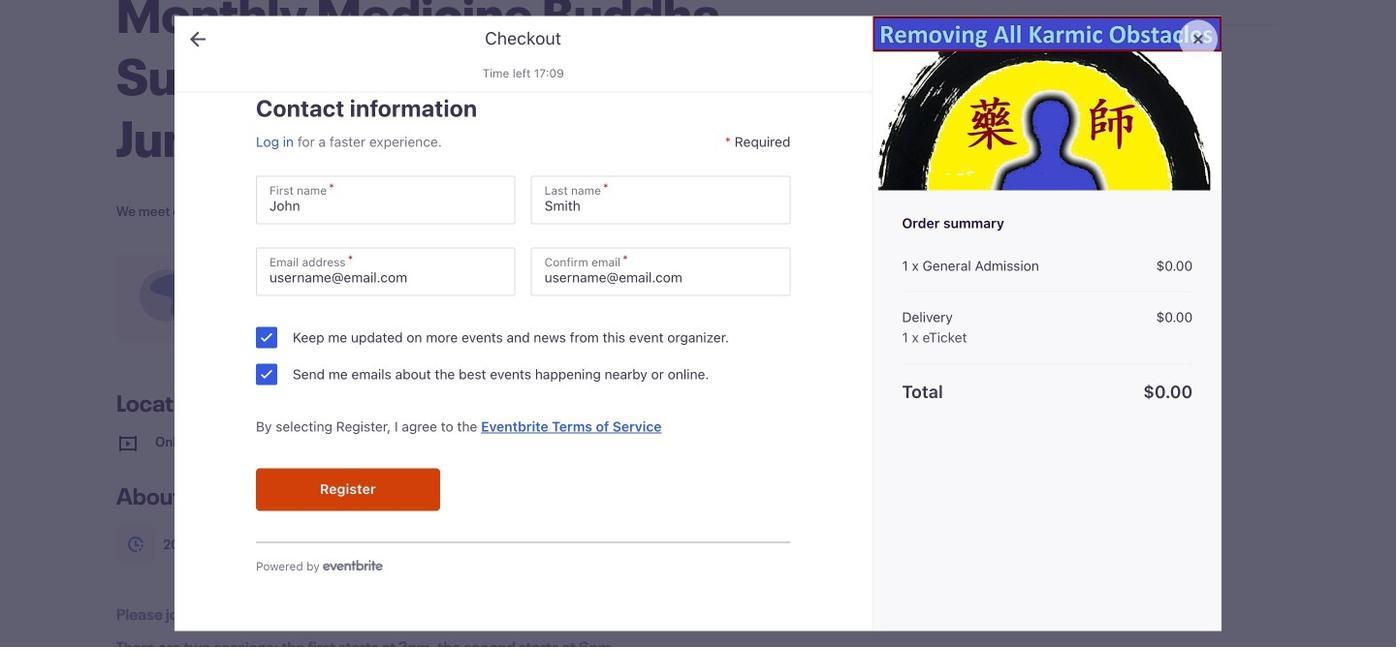 Task type: describe. For each thing, give the bounding box(es) containing it.
organizer profile element
[[116, 254, 814, 343]]



Task type: vqa. For each thing, say whether or not it's contained in the screenshot.
event types Dropdown Button
no



